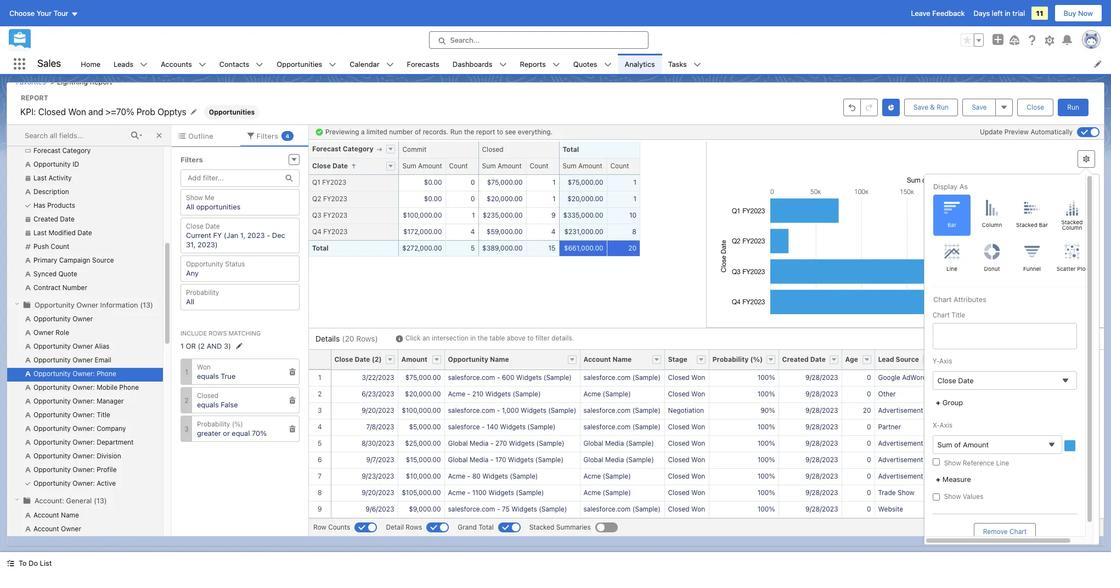 Task type: describe. For each thing, give the bounding box(es) containing it.
forecasts link
[[400, 54, 446, 74]]

your
[[37, 9, 52, 18]]

reports
[[520, 60, 546, 68]]

choose your tour button
[[9, 4, 79, 22]]

list containing home
[[74, 54, 1111, 74]]

text default image for accounts
[[198, 61, 206, 68]]

buy
[[1064, 9, 1076, 18]]

reports link
[[513, 54, 552, 74]]

tasks list item
[[662, 54, 708, 74]]

search...
[[450, 36, 480, 44]]

leads
[[114, 60, 133, 68]]

do
[[29, 559, 38, 568]]

days
[[974, 9, 990, 18]]

analytics link
[[618, 54, 662, 74]]

opportunities
[[277, 60, 322, 68]]

quotes list item
[[567, 54, 618, 74]]

text default image for calendar
[[386, 61, 394, 68]]

dashboards
[[453, 60, 492, 68]]

now
[[1078, 9, 1093, 18]]

text default image for quotes
[[604, 61, 612, 68]]

analytics
[[625, 60, 655, 68]]

contacts
[[219, 60, 249, 68]]

dashboards list item
[[446, 54, 513, 74]]

to do list
[[19, 559, 52, 568]]

days left in trial
[[974, 9, 1025, 18]]

buy now button
[[1054, 4, 1102, 22]]

home
[[81, 60, 100, 68]]

feedback
[[932, 9, 965, 18]]

forecasts
[[407, 60, 439, 68]]

text default image for contacts
[[256, 61, 264, 68]]

calendar link
[[343, 54, 386, 74]]

quotes link
[[567, 54, 604, 74]]

in
[[1005, 9, 1011, 18]]

contacts list item
[[213, 54, 270, 74]]

tasks link
[[662, 54, 694, 74]]

choose your tour
[[9, 9, 68, 18]]

opportunities list item
[[270, 54, 343, 74]]

leave
[[911, 9, 930, 18]]

leave feedback
[[911, 9, 965, 18]]



Task type: locate. For each thing, give the bounding box(es) containing it.
text default image inside dashboards list item
[[499, 61, 507, 68]]

text default image left calendar
[[329, 61, 337, 68]]

text default image for reports
[[552, 61, 560, 68]]

text default image right calendar
[[386, 61, 394, 68]]

text default image left to
[[7, 560, 14, 568]]

leads link
[[107, 54, 140, 74]]

group
[[961, 33, 984, 47]]

text default image inside leads list item
[[140, 61, 148, 68]]

tour
[[54, 9, 68, 18]]

text default image right tasks
[[694, 61, 701, 68]]

text default image inside the calendar list item
[[386, 61, 394, 68]]

text default image
[[198, 61, 206, 68], [256, 61, 264, 68], [499, 61, 507, 68], [604, 61, 612, 68], [694, 61, 701, 68], [7, 560, 14, 568]]

to
[[19, 559, 27, 568]]

3 text default image from the left
[[386, 61, 394, 68]]

text default image
[[140, 61, 148, 68], [329, 61, 337, 68], [386, 61, 394, 68], [552, 61, 560, 68]]

reports list item
[[513, 54, 567, 74]]

calendar
[[350, 60, 379, 68]]

text default image for leads
[[140, 61, 148, 68]]

to do list button
[[0, 553, 58, 575]]

text default image right reports on the left of the page
[[552, 61, 560, 68]]

text default image right the leads
[[140, 61, 148, 68]]

trial
[[1013, 9, 1025, 18]]

text default image for opportunities
[[329, 61, 337, 68]]

2 text default image from the left
[[329, 61, 337, 68]]

4 text default image from the left
[[552, 61, 560, 68]]

11
[[1036, 9, 1043, 18]]

opportunities link
[[270, 54, 329, 74]]

text default image left reports on the left of the page
[[499, 61, 507, 68]]

accounts list item
[[154, 54, 213, 74]]

leads list item
[[107, 54, 154, 74]]

list
[[74, 54, 1111, 74]]

text default image inside reports list item
[[552, 61, 560, 68]]

search... button
[[429, 31, 648, 49]]

calendar list item
[[343, 54, 400, 74]]

text default image for dashboards
[[499, 61, 507, 68]]

text default image inside accounts list item
[[198, 61, 206, 68]]

tasks
[[668, 60, 687, 68]]

choose
[[9, 9, 35, 18]]

text default image inside the opportunities list item
[[329, 61, 337, 68]]

home link
[[74, 54, 107, 74]]

contacts link
[[213, 54, 256, 74]]

accounts
[[161, 60, 192, 68]]

text default image inside the tasks list item
[[694, 61, 701, 68]]

quotes
[[573, 60, 597, 68]]

left
[[992, 9, 1003, 18]]

sales
[[37, 58, 61, 69]]

text default image inside to do list button
[[7, 560, 14, 568]]

1 text default image from the left
[[140, 61, 148, 68]]

text default image for tasks
[[694, 61, 701, 68]]

accounts link
[[154, 54, 198, 74]]

text default image right contacts
[[256, 61, 264, 68]]

buy now
[[1064, 9, 1093, 18]]

text default image right quotes
[[604, 61, 612, 68]]

dashboards link
[[446, 54, 499, 74]]

leave feedback link
[[911, 9, 965, 18]]

text default image right accounts
[[198, 61, 206, 68]]

text default image inside contacts list item
[[256, 61, 264, 68]]

text default image inside quotes list item
[[604, 61, 612, 68]]

list
[[40, 559, 52, 568]]



Task type: vqa. For each thing, say whether or not it's contained in the screenshot.
Duplicate Error Logs in the left top of the page
no



